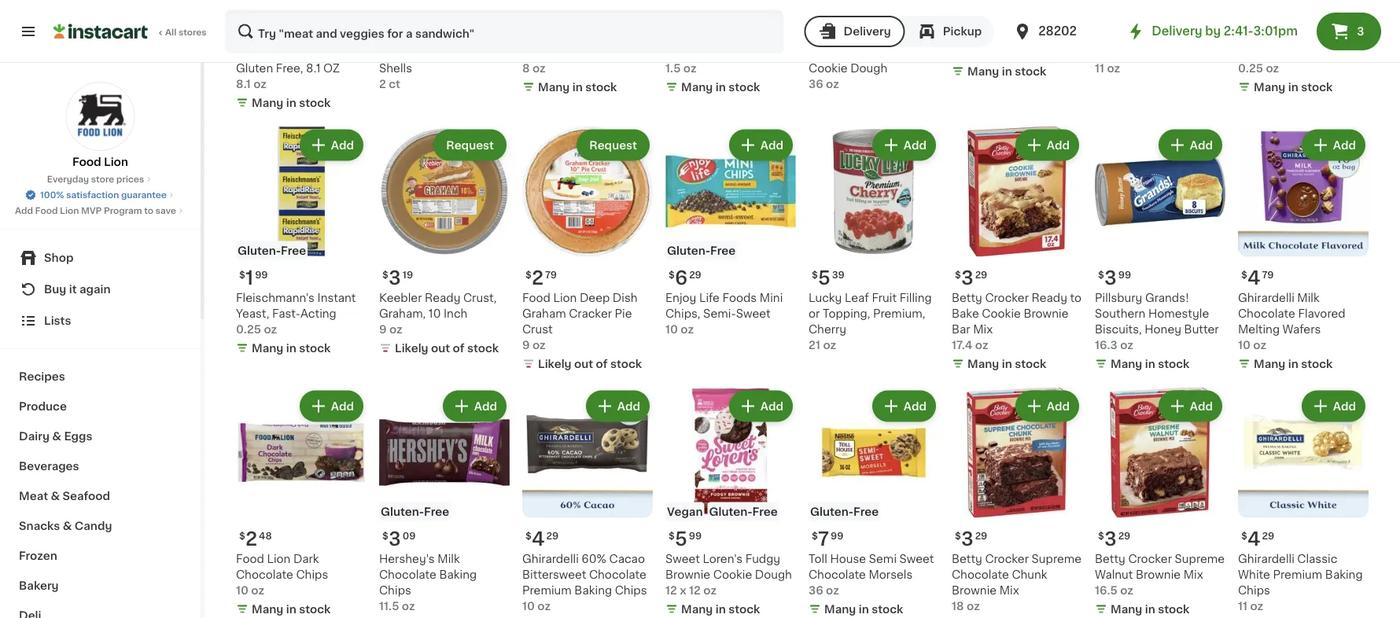 Task type: locate. For each thing, give the bounding box(es) containing it.
1 vertical spatial 36
[[809, 585, 824, 596]]

many for fleischmann's instant yeast, fast-acting 0.25 oz
[[252, 343, 283, 354]]

0 horizontal spatial yeast,
[[236, 308, 269, 319]]

sweet loren's  fudgy brownie cookie dough 12 x 12 oz
[[666, 553, 792, 596]]

0 vertical spatial of
[[453, 343, 465, 354]]

gluten
[[236, 63, 273, 74]]

0 horizontal spatial 79
[[545, 270, 557, 279]]

0 horizontal spatial hershey's
[[379, 553, 435, 565]]

oz inside mccormick® cream of tartar 1.5 oz
[[684, 63, 697, 74]]

49 for 4
[[546, 9, 559, 18]]

0 horizontal spatial of
[[453, 343, 465, 354]]

chocolate down toll
[[853, 47, 910, 58]]

many down 16.3
[[1111, 358, 1143, 369]]

gluten-free up "$ 6 29"
[[667, 245, 736, 256]]

1 horizontal spatial $ 3 99
[[1098, 269, 1131, 288]]

oz inside food lion deep dish graham cracker pie crust 9 oz
[[533, 339, 546, 351]]

many in stock for betty crocker ready to bake cookie brownie bar mix 17.4 oz
[[968, 358, 1047, 369]]

product group containing 6
[[666, 126, 796, 337]]

0 horizontal spatial sweet
[[666, 553, 700, 565]]

many
[[968, 66, 999, 77], [538, 81, 570, 92], [681, 81, 713, 92], [1254, 81, 1286, 92], [252, 97, 283, 108], [252, 343, 283, 354], [968, 358, 999, 369], [1111, 358, 1143, 369], [1254, 358, 1286, 369], [252, 604, 283, 615], [681, 604, 713, 615], [825, 604, 856, 615], [1111, 604, 1143, 615]]

2 supreme from the left
[[1175, 553, 1225, 565]]

many in stock down toll house semi sweet chocolate morsels 36 oz
[[825, 604, 904, 615]]

brownie inside betty crocker supreme walnut brownie mix 16.5 oz
[[1136, 569, 1181, 580]]

0 horizontal spatial mix
[[973, 324, 993, 335]]

stock for fleischmann's instant yeast, fast-acting 0.25 oz
[[299, 343, 331, 354]]

brownie inside 'betty crocker ready to bake cookie brownie bar mix 17.4 oz'
[[1024, 308, 1069, 319]]

0 vertical spatial hershey's
[[522, 31, 578, 42]]

18
[[952, 601, 964, 612]]

1 vertical spatial yeast,
[[236, 308, 269, 319]]

0 vertical spatial 5
[[818, 269, 831, 288]]

in for toll house semi sweet chocolate morsels 36 oz
[[859, 604, 869, 615]]

chocolate inside ghirardelli 60% cacao bittersweet chocolate premium baking chips 10 oz
[[589, 569, 647, 580]]

sweet
[[736, 308, 771, 319], [666, 553, 700, 565], [900, 553, 934, 565]]

mix inside betty crocker supreme chocolate chunk brownie mix 18 oz
[[1000, 585, 1019, 596]]

stock down 'food lion dark chocolate chips 10 oz'
[[299, 604, 331, 615]]

2 pillsbury from the top
[[1095, 292, 1143, 303]]

hershey's milk chocolate baking chips 11.5 oz
[[379, 553, 477, 612]]

2 for $ 2 48
[[245, 530, 257, 549]]

6.5
[[952, 47, 970, 58]]

0 horizontal spatial premium
[[522, 585, 572, 596]]

$ inside $ 5 39
[[812, 270, 818, 279]]

16.3
[[1095, 339, 1118, 351]]

mix inside betty crocker supreme walnut brownie mix 16.5 oz
[[1184, 569, 1203, 580]]

ghirardelli inside ghirardelli milk chocolate flavored melting wafers 10 oz
[[1238, 292, 1295, 303]]

pillsbury inside pillsbury grands! southern homestyle biscuits, honey butter 16.3 oz
[[1095, 292, 1143, 303]]

7
[[818, 7, 829, 26], [818, 530, 829, 549]]

mix right the bar on the bottom right of the page
[[973, 324, 993, 335]]

1 horizontal spatial pie
[[615, 308, 632, 319]]

many down gluten
[[252, 97, 283, 108]]

$ 4 49
[[526, 7, 559, 26]]

$ 4 29 for ghirardelli classic white premium baking chips
[[1242, 530, 1275, 549]]

10 inside 'food lion dark chocolate chips 10 oz'
[[236, 585, 249, 596]]

11 down white
[[1238, 601, 1248, 612]]

swirls
[[1095, 47, 1128, 58]]

house inside toll house semi sweet chocolate morsels 36 oz
[[830, 553, 866, 565]]

1 vertical spatial milk
[[438, 553, 460, 565]]

29 inside "$ 6 29"
[[689, 270, 702, 279]]

food inside 'food lion dark chocolate chips 10 oz'
[[236, 553, 264, 565]]

1 horizontal spatial ready
[[1032, 292, 1068, 303]]

ghirardelli inside ghirardelli 60% cacao bittersweet chocolate premium baking chips 10 oz
[[522, 553, 579, 565]]

49 up "house"
[[831, 9, 844, 18]]

everyday store prices link
[[47, 173, 154, 186]]

food inside food lion deep dish graham cracker pie crust 9 oz
[[522, 292, 551, 303]]

ghirardelli up white
[[1238, 553, 1295, 565]]

1 request from the left
[[446, 140, 494, 151]]

gluten-free up 09
[[381, 506, 449, 517]]

29 up the bake
[[975, 270, 988, 279]]

5 down vegan
[[675, 530, 687, 549]]

$ for marie callender's frozen pastry pie shells
[[382, 9, 389, 18]]

$ for ghirardelli milk chocolate flavored melting wafers
[[1242, 270, 1248, 279]]

$ for sweet loren's  fudgy brownie cookie dough
[[669, 531, 675, 541]]

betty up walnut
[[1095, 553, 1126, 565]]

1 horizontal spatial to
[[1070, 292, 1082, 303]]

lion
[[104, 157, 128, 168], [60, 207, 79, 215], [553, 292, 577, 303], [267, 553, 291, 565]]

stock for food lion dark chocolate chips 10 oz
[[299, 604, 331, 615]]

oz down graham,
[[389, 324, 403, 335]]

1 vertical spatial 5
[[675, 530, 687, 549]]

likely out of stock
[[395, 343, 499, 354], [538, 358, 642, 369]]

0 horizontal spatial request button
[[435, 131, 505, 159]]

out for 2
[[574, 358, 593, 369]]

$ for betty crocker ready to bake cookie brownie bar mix
[[955, 270, 961, 279]]

chocolate inside betty crocker supreme chocolate chunk brownie mix 18 oz
[[952, 569, 1009, 580]]

10 inside the enjoy life foods mini chips, semi-sweet 10 oz
[[666, 324, 678, 335]]

stock down "rumford corn starch 6.5 oz"
[[1015, 66, 1047, 77]]

service type group
[[805, 16, 995, 47]]

1 vertical spatial to
[[1070, 292, 1082, 303]]

1 horizontal spatial 8.1
[[306, 63, 321, 74]]

0 vertical spatial milk
[[1298, 292, 1320, 303]]

food up the graham
[[522, 292, 551, 303]]

0 horizontal spatial 9
[[379, 324, 387, 335]]

betty up 18
[[952, 553, 983, 565]]

1 request button from the left
[[435, 131, 505, 159]]

lion up store
[[104, 157, 128, 168]]

2 horizontal spatial mix
[[1184, 569, 1203, 580]]

2 house from the top
[[830, 553, 866, 565]]

1 vertical spatial mix
[[1184, 569, 1203, 580]]

3 button
[[1317, 13, 1382, 50]]

out
[[431, 343, 450, 354], [574, 358, 593, 369]]

oz inside the toll house toll house chocolate chip cookie dough 36 oz
[[826, 78, 839, 89]]

$ 3 29 for betty crocker supreme walnut brownie mix
[[1098, 530, 1131, 549]]

3 for betty crocker ready to bake cookie brownie bar mix
[[961, 269, 974, 288]]

stock for toll house semi sweet chocolate morsels 36 oz
[[872, 604, 904, 615]]

mix
[[973, 324, 993, 335], [1184, 569, 1203, 580], [1000, 585, 1019, 596]]

1 horizontal spatial 5
[[818, 269, 831, 288]]

gluten-free up "$ 7 99"
[[810, 506, 879, 517]]

stock down cocoa
[[585, 81, 617, 92]]

ct
[[389, 78, 400, 89]]

79 up the graham
[[545, 270, 557, 279]]

0 horizontal spatial 8.1
[[236, 78, 251, 89]]

29 up betty crocker supreme chocolate chunk brownie mix 18 oz
[[975, 531, 988, 541]]

chocolate inside ghirardelli milk chocolate flavored melting wafers 10 oz
[[1238, 308, 1296, 319]]

2 7 from the top
[[818, 530, 829, 549]]

gluten-
[[238, 245, 281, 256], [667, 245, 711, 256], [381, 506, 424, 517], [709, 506, 753, 517], [810, 506, 854, 517]]

1 pillsbury from the top
[[1095, 31, 1143, 42]]

hershey's inside the hershey's milk chocolate baking chips 11.5 oz
[[379, 553, 435, 565]]

crocker inside betty crocker supreme walnut brownie mix 16.5 oz
[[1129, 553, 1172, 565]]

1 vertical spatial house
[[830, 553, 866, 565]]

cookie inside the toll house toll house chocolate chip cookie dough 36 oz
[[809, 63, 848, 74]]

$ inside $ 3 19
[[382, 270, 389, 279]]

mix down chunk
[[1000, 585, 1019, 596]]

out for 3
[[431, 343, 450, 354]]

yeast, for 1
[[1320, 31, 1353, 42]]

cookie down "house"
[[809, 63, 848, 74]]

2 49 from the left
[[831, 9, 844, 18]]

gluten- up "$ 6 29"
[[667, 245, 711, 256]]

keebler
[[379, 292, 422, 303]]

chocolate down "$ 7 99"
[[809, 569, 866, 580]]

toll house semi sweet chocolate morsels 36 oz
[[809, 553, 934, 596]]

powder,
[[236, 47, 280, 58]]

99 inside "$ 7 99"
[[831, 531, 844, 541]]

of down inch
[[453, 343, 465, 354]]

2 36 from the top
[[809, 585, 824, 596]]

$ for food lion deep dish graham cracker pie crust
[[526, 270, 532, 279]]

betty inside betty crocker supreme chocolate chunk brownie mix 18 oz
[[952, 553, 983, 565]]

ghirardelli for flavored
[[1238, 292, 1295, 303]]

$ inside the $ 3 09
[[382, 531, 389, 541]]

product group
[[236, 126, 367, 359], [379, 126, 510, 359], [522, 126, 653, 375], [666, 126, 796, 337], [809, 126, 939, 353], [952, 126, 1083, 375], [1095, 126, 1226, 375], [1238, 126, 1369, 375], [236, 387, 367, 618], [379, 387, 510, 618], [522, 387, 653, 618], [666, 387, 796, 618], [809, 387, 939, 618], [952, 387, 1083, 618], [1095, 387, 1226, 618], [1238, 387, 1369, 618]]

0 vertical spatial fleischmann's
[[1238, 31, 1317, 42]]

to inside 'betty crocker ready to bake cookie brownie bar mix 17.4 oz'
[[1070, 292, 1082, 303]]

lion inside food lion deep dish graham cracker pie crust 9 oz
[[553, 292, 577, 303]]

oz inside 'food lion dark chocolate chips 10 oz'
[[251, 585, 264, 596]]

stock for rumford corn starch 6.5 oz
[[1015, 66, 1047, 77]]

0 horizontal spatial $ 4 29
[[526, 530, 559, 549]]

chips down white
[[1238, 585, 1271, 596]]

many down x
[[681, 604, 713, 615]]

add for ghirardelli milk chocolate flavored melting wafers
[[1333, 140, 1356, 151]]

0 vertical spatial 7
[[818, 7, 829, 26]]

stock down "oz"
[[299, 97, 331, 108]]

dough inside sweet loren's  fudgy brownie cookie dough 12 x 12 oz
[[755, 569, 792, 580]]

stock down betty crocker supreme walnut brownie mix 16.5 oz
[[1158, 604, 1190, 615]]

29 up white
[[1262, 531, 1275, 541]]

stock for betty crocker ready to bake cookie brownie bar mix 17.4 oz
[[1015, 358, 1047, 369]]

11.5
[[379, 601, 399, 612]]

1 $ 4 29 from the left
[[526, 530, 559, 549]]

lion inside 'food lion dark chocolate chips 10 oz'
[[267, 553, 291, 565]]

1 vertical spatial dough
[[755, 569, 792, 580]]

0 horizontal spatial $ 3 99
[[382, 7, 416, 26]]

100% satisfaction guarantee button
[[24, 186, 176, 201]]

4 for hershey's natural unsweetened cocoa
[[532, 7, 545, 26]]

$ 7 99
[[812, 530, 844, 549]]

1 vertical spatial of
[[596, 358, 608, 369]]

2 $ 4 29 from the left
[[1242, 530, 1275, 549]]

0 vertical spatial house
[[830, 31, 866, 42]]

0.25
[[1238, 63, 1264, 74], [236, 324, 261, 335]]

11 down swirls
[[1095, 63, 1105, 74]]

1 ready from the left
[[425, 292, 461, 303]]

$ inside $ 5 99
[[669, 531, 675, 541]]

gluten- for 3
[[381, 506, 424, 517]]

oz inside ghirardelli classic white premium baking chips 11 oz
[[1251, 601, 1264, 612]]

dairy & eggs
[[19, 431, 92, 442]]

2:41-
[[1224, 26, 1254, 37]]

callender's
[[413, 31, 475, 42]]

79 inside $ 2 79
[[545, 270, 557, 279]]

1 12 from the left
[[666, 585, 677, 596]]

$ up southern
[[1098, 270, 1105, 279]]

dough
[[851, 63, 888, 74], [755, 569, 792, 580]]

1 7 from the top
[[818, 7, 829, 26]]

stock down honey
[[1158, 358, 1190, 369]]

in for food lion dark chocolate chips 10 oz
[[286, 604, 296, 615]]

0 horizontal spatial frozen
[[19, 551, 57, 562]]

9
[[379, 324, 387, 335], [522, 339, 530, 351]]

$ for toll house semi sweet chocolate morsels
[[812, 531, 818, 541]]

many in stock down 1 fleischmann's yeast, original 0.25 oz
[[1254, 81, 1333, 92]]

pillsbury inside 'pillsbury cornbread swirls 11 oz'
[[1095, 31, 1143, 42]]

$ for lucky leaf fruit filling or topping, premium, cherry
[[812, 270, 818, 279]]

9 inside food lion deep dish graham cracker pie crust 9 oz
[[522, 339, 530, 351]]

9 down crust
[[522, 339, 530, 351]]

$ left 39
[[812, 270, 818, 279]]

29 for betty crocker ready to bake cookie brownie bar mix
[[975, 270, 988, 279]]

1 vertical spatial 7
[[818, 530, 829, 549]]

$ up marie
[[382, 9, 389, 18]]

0 vertical spatial likely
[[395, 343, 428, 354]]

milk inside ghirardelli milk chocolate flavored melting wafers 10 oz
[[1298, 292, 1320, 303]]

$ 3 29 for betty crocker ready to bake cookie brownie bar mix
[[955, 269, 988, 288]]

house
[[809, 47, 850, 58]]

lucky leaf fruit filling or topping, premium, cherry 21 oz
[[809, 292, 932, 351]]

enjoy life foods mini chips, semi-sweet 10 oz
[[666, 292, 783, 335]]

everyday
[[47, 175, 89, 184]]

1 house from the top
[[830, 31, 866, 42]]

brownie
[[1024, 308, 1069, 319], [666, 569, 711, 580], [1136, 569, 1181, 580], [952, 585, 997, 596]]

oz down white
[[1251, 601, 1264, 612]]

0 horizontal spatial cookie
[[713, 569, 752, 580]]

1 supreme from the left
[[1032, 553, 1082, 565]]

meat & seafood link
[[9, 482, 191, 511]]

acting,
[[326, 47, 365, 58]]

3 up marie
[[389, 7, 401, 26]]

yeast, right '3:01pm'
[[1320, 31, 1353, 42]]

supreme inside betty crocker supreme walnut brownie mix 16.5 oz
[[1175, 553, 1225, 565]]

betty crocker supreme walnut brownie mix 16.5 oz
[[1095, 553, 1225, 596]]

ghirardelli inside ghirardelli classic white premium baking chips 11 oz
[[1238, 553, 1295, 565]]

toll
[[809, 31, 828, 42], [809, 553, 828, 565]]

2 vertical spatial &
[[63, 521, 72, 532]]

dough down toll
[[851, 63, 888, 74]]

1 horizontal spatial 1
[[1248, 7, 1256, 26]]

0.25 inside 1 fleischmann's yeast, original 0.25 oz
[[1238, 63, 1264, 74]]

$ inside $ 4 79
[[1242, 270, 1248, 279]]

0 vertical spatial cookie
[[809, 63, 848, 74]]

1 vertical spatial likely out of stock
[[538, 358, 642, 369]]

many for toll house semi sweet chocolate morsels 36 oz
[[825, 604, 856, 615]]

3 for clabber girl baking powder, double acting, gluten free, 8.1 oz
[[245, 7, 258, 26]]

49 inside $ 4 49
[[546, 9, 559, 18]]

many in stock down sweet loren's  fudgy brownie cookie dough 12 x 12 oz
[[681, 604, 760, 615]]

frozen inside marie callender's frozen pastry pie shells 2 ct
[[379, 47, 416, 58]]

stock down morsels
[[872, 604, 904, 615]]

likely out of stock for 2
[[538, 358, 642, 369]]

add for fleischmann's instant yeast, fast-acting
[[331, 140, 354, 151]]

lion for food lion dark chocolate chips 10 oz
[[267, 553, 291, 565]]

1 horizontal spatial hershey's
[[522, 31, 578, 42]]

0.25 down $ 1 99
[[236, 324, 261, 335]]

$ up 18
[[955, 531, 961, 541]]

crocker inside betty crocker supreme chocolate chunk brownie mix 18 oz
[[985, 553, 1029, 565]]

cookie down loren's
[[713, 569, 752, 580]]

many in stock
[[968, 66, 1047, 77], [538, 81, 617, 92], [681, 81, 760, 92], [1254, 81, 1333, 92], [252, 97, 331, 108], [252, 343, 331, 354], [968, 358, 1047, 369], [1111, 358, 1190, 369], [1254, 358, 1333, 369], [252, 604, 331, 615], [681, 604, 760, 615], [825, 604, 904, 615], [1111, 604, 1190, 615]]

1 horizontal spatial 49
[[831, 9, 844, 18]]

oz down gluten
[[254, 78, 267, 89]]

many in stock down wafers
[[1254, 358, 1333, 369]]

$ 2 79
[[526, 269, 557, 288]]

in down mccormick® cream of tartar 1.5 oz
[[716, 81, 726, 92]]

pillsbury up swirls
[[1095, 31, 1143, 42]]

many in stock for rumford corn starch 6.5 oz
[[968, 66, 1047, 77]]

1 toll from the top
[[809, 31, 828, 42]]

$ inside $ 2 48
[[239, 531, 245, 541]]

request button for 3
[[435, 131, 505, 159]]

0 vertical spatial mix
[[973, 324, 993, 335]]

0 vertical spatial 0.25
[[1238, 63, 1264, 74]]

add button for betty crocker supreme walnut brownie mix
[[1160, 392, 1221, 421]]

many in stock down free,
[[252, 97, 331, 108]]

everyday store prices
[[47, 175, 144, 184]]

1 vertical spatial pie
[[615, 308, 632, 319]]

many in stock down "rumford corn starch 6.5 oz"
[[968, 66, 1047, 77]]

candy
[[75, 521, 112, 532]]

1 79 from the left
[[545, 270, 557, 279]]

0 horizontal spatial pie
[[457, 47, 475, 58]]

1 horizontal spatial 79
[[1262, 270, 1274, 279]]

sweet inside the enjoy life foods mini chips, semi-sweet 10 oz
[[736, 308, 771, 319]]

$ for keebler ready crust, graham, 10 inch
[[382, 270, 389, 279]]

$ inside "$ 7 99"
[[812, 531, 818, 541]]

stock down sweet loren's  fudgy brownie cookie dough 12 x 12 oz
[[729, 604, 760, 615]]

1 horizontal spatial out
[[574, 358, 593, 369]]

11 inside 'pillsbury cornbread swirls 11 oz'
[[1095, 63, 1105, 74]]

all stores link
[[54, 9, 208, 54]]

0 horizontal spatial to
[[144, 207, 153, 215]]

$ inside $ 3 89
[[669, 9, 675, 18]]

chips inside ghirardelli classic white premium baking chips 11 oz
[[1238, 585, 1271, 596]]

0 vertical spatial 1
[[1248, 7, 1256, 26]]

1 49 from the left
[[546, 9, 559, 18]]

1 vertical spatial 9
[[522, 339, 530, 351]]

in down betty crocker supreme walnut brownie mix 16.5 oz
[[1145, 604, 1156, 615]]

oz down walnut
[[1121, 585, 1134, 596]]

delivery inside button
[[844, 26, 891, 37]]

1 horizontal spatial 0.25
[[1238, 63, 1264, 74]]

free up life in the top of the page
[[711, 245, 736, 256]]

1 vertical spatial likely
[[538, 358, 572, 369]]

toll inside toll house semi sweet chocolate morsels 36 oz
[[809, 553, 828, 565]]

1 horizontal spatial sweet
[[736, 308, 771, 319]]

1 horizontal spatial likely
[[538, 358, 572, 369]]

food up everyday store prices
[[72, 157, 101, 168]]

delivery left by
[[1152, 26, 1203, 37]]

premium down bittersweet
[[522, 585, 572, 596]]

$ up melting
[[1242, 270, 1248, 279]]

oz
[[323, 63, 340, 74]]

0 horizontal spatial likely
[[395, 343, 428, 354]]

2 up the graham
[[532, 269, 544, 288]]

morsels
[[869, 569, 913, 580]]

double
[[283, 47, 323, 58]]

10 down $ 2 48
[[236, 585, 249, 596]]

$ 3 29 up betty crocker supreme chocolate chunk brownie mix 18 oz
[[955, 530, 988, 549]]

by
[[1206, 26, 1221, 37]]

brownie up x
[[666, 569, 711, 580]]

add for betty crocker supreme walnut brownie mix
[[1190, 401, 1213, 412]]

in down sweet loren's  fudgy brownie cookie dough 12 x 12 oz
[[716, 604, 726, 615]]

out down 'keebler ready crust, graham, 10 inch 9 oz'
[[431, 343, 450, 354]]

many in stock down mccormick® cream of tartar 1.5 oz
[[681, 81, 760, 92]]

many in stock for clabber girl baking powder, double acting, gluten free, 8.1 oz 8.1 oz
[[252, 97, 331, 108]]

5
[[818, 269, 831, 288], [675, 530, 687, 549]]

add button for toll house semi sweet chocolate morsels
[[874, 392, 935, 421]]

79 inside $ 4 79
[[1262, 270, 1274, 279]]

shop link
[[9, 242, 191, 274]]

0 horizontal spatial likely out of stock
[[395, 343, 499, 354]]

None search field
[[225, 9, 784, 54]]

gluten- for 6
[[667, 245, 711, 256]]

many in stock for hershey's natural unsweetened cocoa 8 oz
[[538, 81, 617, 92]]

0 vertical spatial dough
[[851, 63, 888, 74]]

yeast,
[[1320, 31, 1353, 42], [236, 308, 269, 319]]

many in stock down 'betty crocker ready to bake cookie brownie bar mix 17.4 oz' on the right
[[968, 358, 1047, 369]]

many down unsweetened
[[538, 81, 570, 92]]

1 vertical spatial premium
[[522, 585, 572, 596]]

0 horizontal spatial ready
[[425, 292, 461, 303]]

3 left 19
[[389, 269, 401, 288]]

49 up unsweetened
[[546, 9, 559, 18]]

$ left 09
[[382, 531, 389, 541]]

1 vertical spatial 11
[[1238, 601, 1248, 612]]

oz inside betty crocker supreme chocolate chunk brownie mix 18 oz
[[967, 601, 980, 612]]

1 horizontal spatial of
[[596, 358, 608, 369]]

add for lucky leaf fruit filling or topping, premium, cherry
[[904, 140, 927, 151]]

$ for ghirardelli classic white premium baking chips
[[1242, 531, 1248, 541]]

$ inside "$ 6 29"
[[669, 270, 675, 279]]

tartar
[[666, 47, 697, 58]]

1 36 from the top
[[809, 78, 824, 89]]

clabber
[[236, 31, 280, 42]]

many for 1 fleischmann's yeast, original 0.25 oz
[[1254, 81, 1286, 92]]

0 horizontal spatial fleischmann's
[[236, 292, 315, 303]]

2 request from the left
[[589, 140, 637, 151]]

1 horizontal spatial $ 4 29
[[1242, 530, 1275, 549]]

0 vertical spatial premium
[[1273, 569, 1323, 580]]

0 vertical spatial likely out of stock
[[395, 343, 499, 354]]

oz right 11.5
[[402, 601, 415, 612]]

3 up the bake
[[961, 269, 974, 288]]

pillsbury up southern
[[1095, 292, 1143, 303]]

0 horizontal spatial 12
[[666, 585, 677, 596]]

1 horizontal spatial 11
[[1238, 601, 1248, 612]]

free up the hershey's milk chocolate baking chips 11.5 oz
[[424, 506, 449, 517]]

$ inside $ 4 49
[[526, 9, 532, 18]]

$ 3 29
[[239, 7, 272, 26], [955, 269, 988, 288], [955, 530, 988, 549], [1098, 530, 1131, 549]]

mccormick® cream of tartar 1.5 oz
[[666, 31, 792, 74]]

7 for $ 7 49
[[818, 7, 829, 26]]

add button for ghirardelli classic white premium baking chips
[[1304, 392, 1364, 421]]

2 horizontal spatial cookie
[[982, 308, 1021, 319]]

0 vertical spatial 11
[[1095, 63, 1105, 74]]

oz inside 'keebler ready crust, graham, 10 inch 9 oz'
[[389, 324, 403, 335]]

1 horizontal spatial yeast,
[[1320, 31, 1353, 42]]

2 horizontal spatial sweet
[[900, 553, 934, 565]]

1 vertical spatial pillsbury
[[1095, 292, 1143, 303]]

2 79 from the left
[[1262, 270, 1274, 279]]

1 horizontal spatial 12
[[689, 585, 701, 596]]

add food lion mvp program to save link
[[15, 205, 186, 217]]

add button for food lion dark chocolate chips
[[301, 392, 362, 421]]

$ 3 99 for pillsbury grands! southern homestyle biscuits, honey butter
[[1098, 269, 1131, 288]]

$ for pillsbury grands! southern homestyle biscuits, honey butter
[[1098, 270, 1105, 279]]

$ 3 29 up the bake
[[955, 269, 988, 288]]

add for pillsbury grands! southern homestyle biscuits, honey butter
[[1190, 140, 1213, 151]]

it
[[69, 284, 77, 295]]

$ up walnut
[[1098, 531, 1105, 541]]

0 vertical spatial pie
[[457, 47, 475, 58]]

2 request button from the left
[[578, 131, 648, 159]]

0 horizontal spatial 1
[[245, 269, 253, 288]]

add button for lucky leaf fruit filling or topping, premium, cherry
[[874, 131, 935, 159]]

2 vertical spatial mix
[[1000, 585, 1019, 596]]

in
[[1002, 66, 1012, 77], [573, 81, 583, 92], [716, 81, 726, 92], [1289, 81, 1299, 92], [286, 97, 296, 108], [286, 343, 296, 354], [1002, 358, 1012, 369], [1145, 358, 1156, 369], [1289, 358, 1299, 369], [286, 604, 296, 615], [716, 604, 726, 615], [859, 604, 869, 615], [1145, 604, 1156, 615]]

betty up the bake
[[952, 292, 983, 303]]

fleischmann's up original
[[1238, 31, 1317, 42]]

$ inside $ 1 99
[[239, 270, 245, 279]]

free
[[281, 245, 306, 256], [711, 245, 736, 256], [424, 506, 449, 517], [753, 506, 778, 517], [854, 506, 879, 517]]

crocker inside 'betty crocker ready to bake cookie brownie bar mix 17.4 oz'
[[985, 292, 1029, 303]]

add button for sweet loren's  fudgy brownie cookie dough
[[731, 392, 791, 421]]

toll up "house"
[[809, 31, 828, 42]]

filling
[[900, 292, 932, 303]]

1 horizontal spatial likely out of stock
[[538, 358, 642, 369]]

$
[[239, 9, 245, 18], [382, 9, 389, 18], [526, 9, 532, 18], [669, 9, 675, 18], [812, 9, 818, 18], [955, 9, 961, 18], [239, 270, 245, 279], [382, 270, 389, 279], [526, 270, 532, 279], [669, 270, 675, 279], [812, 270, 818, 279], [955, 270, 961, 279], [1098, 270, 1105, 279], [1242, 270, 1248, 279], [239, 531, 245, 541], [382, 531, 389, 541], [526, 531, 532, 541], [669, 531, 675, 541], [812, 531, 818, 541], [955, 531, 961, 541], [1098, 531, 1105, 541], [1242, 531, 1248, 541]]

99 inside $ 5 99
[[689, 531, 702, 541]]

9 down graham,
[[379, 324, 387, 335]]

0 horizontal spatial delivery
[[844, 26, 891, 37]]

10
[[429, 308, 441, 319], [666, 324, 678, 335], [1238, 339, 1251, 351], [236, 585, 249, 596], [522, 601, 535, 612]]

$ 3 99
[[382, 7, 416, 26], [1098, 269, 1131, 288]]

oz down chips,
[[681, 324, 694, 335]]

$ inside "$ 7 49"
[[812, 9, 818, 18]]

36 down "house"
[[809, 78, 824, 89]]

11
[[1095, 63, 1105, 74], [1238, 601, 1248, 612]]

house for semi
[[830, 553, 866, 565]]

7 for $ 7 99
[[818, 530, 829, 549]]

pillsbury for southern
[[1095, 292, 1143, 303]]

99 up marie
[[403, 9, 416, 18]]

gluten-free for 6
[[667, 245, 736, 256]]

1 vertical spatial 0.25
[[236, 324, 261, 335]]

2 12 from the left
[[689, 585, 701, 596]]

betty inside 'betty crocker ready to bake cookie brownie bar mix 17.4 oz'
[[952, 292, 983, 303]]

3
[[245, 7, 258, 26], [389, 7, 401, 26], [675, 7, 687, 26], [1357, 26, 1365, 37], [389, 269, 401, 288], [961, 269, 974, 288], [1105, 269, 1117, 288], [389, 530, 401, 549], [961, 530, 974, 549], [1105, 530, 1117, 549]]

add button for betty crocker supreme chocolate chunk brownie mix
[[1017, 392, 1078, 421]]

instacart logo image
[[54, 22, 148, 41]]

1 horizontal spatial fleischmann's
[[1238, 31, 1317, 42]]

1 horizontal spatial request button
[[578, 131, 648, 159]]

49 inside "$ 7 49"
[[831, 9, 844, 18]]

pillsbury for swirls
[[1095, 31, 1143, 42]]

likely for 2
[[538, 358, 572, 369]]

$ 3 99 up southern
[[1098, 269, 1131, 288]]

1 vertical spatial $ 3 99
[[1098, 269, 1131, 288]]

8.1 down gluten
[[236, 78, 251, 89]]

99 for sweet loren's  fudgy brownie cookie dough
[[689, 531, 702, 541]]

add button for ghirardelli 60% cacao bittersweet chocolate premium baking chips
[[588, 392, 648, 421]]

1 horizontal spatial delivery
[[1152, 26, 1203, 37]]

likely down graham,
[[395, 343, 428, 354]]

chunk
[[1012, 569, 1048, 580]]

oz right x
[[704, 585, 717, 596]]

$ left 48
[[239, 531, 245, 541]]

2 for $ 2 59
[[961, 7, 973, 26]]

& for meat
[[51, 491, 60, 502]]

4 for ghirardelli milk chocolate flavored melting wafers
[[1248, 269, 1261, 288]]

clabber girl baking powder, double acting, gluten free, 8.1 oz 8.1 oz
[[236, 31, 365, 89]]

in for rumford corn starch 6.5 oz
[[1002, 66, 1012, 77]]

oz inside 'betty crocker ready to bake cookie brownie bar mix 17.4 oz'
[[975, 339, 989, 351]]

1
[[1248, 7, 1256, 26], [245, 269, 253, 288]]

0 vertical spatial to
[[144, 207, 153, 215]]

many for food lion dark chocolate chips 10 oz
[[252, 604, 283, 615]]

0 horizontal spatial dough
[[755, 569, 792, 580]]

hershey's inside hershey's natural unsweetened cocoa 8 oz
[[522, 31, 578, 42]]

1 horizontal spatial mix
[[1000, 585, 1019, 596]]

chocolate up melting
[[1238, 308, 1296, 319]]

product group containing 1
[[236, 126, 367, 359]]

1 vertical spatial toll
[[809, 553, 828, 565]]

southern
[[1095, 308, 1146, 319]]

5 for $ 5 99
[[675, 530, 687, 549]]

3 for keebler ready crust, graham, 10 inch
[[389, 269, 401, 288]]

0 horizontal spatial 5
[[675, 530, 687, 549]]

0 horizontal spatial request
[[446, 140, 494, 151]]

dish
[[613, 292, 638, 303]]

add button for enjoy life foods mini chips, semi-sweet
[[731, 131, 791, 159]]

gluten- for 7
[[810, 506, 854, 517]]

delivery by 2:41-3:01pm link
[[1127, 22, 1298, 41]]

brownie inside sweet loren's  fudgy brownie cookie dough 12 x 12 oz
[[666, 569, 711, 580]]

0 vertical spatial frozen
[[379, 47, 416, 58]]

0 horizontal spatial 0.25
[[236, 324, 261, 335]]

many for pillsbury grands! southern homestyle biscuits, honey butter 16.3 oz
[[1111, 358, 1143, 369]]

bittersweet
[[522, 569, 586, 580]]

1 horizontal spatial supreme
[[1175, 553, 1225, 565]]

supreme for chunk
[[1032, 553, 1082, 565]]

supreme inside betty crocker supreme chocolate chunk brownie mix 18 oz
[[1032, 553, 1082, 565]]

1 horizontal spatial milk
[[1298, 292, 1320, 303]]

0 horizontal spatial 11
[[1095, 63, 1105, 74]]

free for 7
[[854, 506, 879, 517]]

$ 3 29 up walnut
[[1098, 530, 1131, 549]]

2 ready from the left
[[1032, 292, 1068, 303]]

$ inside '$ 2 59'
[[955, 9, 961, 18]]

2 toll from the top
[[809, 553, 828, 565]]

$ for betty crocker supreme chocolate chunk brownie mix
[[955, 531, 961, 541]]

of for 2
[[596, 358, 608, 369]]

in down hershey's natural unsweetened cocoa 8 oz
[[573, 81, 583, 92]]

$ up clabber
[[239, 9, 245, 18]]

$ left 19
[[382, 270, 389, 279]]

8.1
[[306, 63, 321, 74], [236, 78, 251, 89]]



Task type: vqa. For each thing, say whether or not it's contained in the screenshot.


Task type: describe. For each thing, give the bounding box(es) containing it.
likely for 3
[[395, 343, 428, 354]]

buy it again link
[[9, 274, 191, 305]]

sweet inside toll house semi sweet chocolate morsels 36 oz
[[900, 553, 934, 565]]

ghirardelli for bittersweet
[[522, 553, 579, 565]]

3 for pillsbury grands! southern homestyle biscuits, honey butter
[[1105, 269, 1117, 288]]

0.25 inside fleischmann's instant yeast, fast-acting 0.25 oz
[[236, 324, 261, 335]]

many for mccormick® cream of tartar 1.5 oz
[[681, 81, 713, 92]]

recipes
[[19, 371, 65, 382]]

lucky
[[809, 292, 842, 303]]

4 for ghirardelli classic white premium baking chips
[[1248, 530, 1261, 549]]

$ 3 09
[[382, 530, 416, 549]]

toll
[[869, 31, 898, 42]]

1 inside product group
[[245, 269, 253, 288]]

49 for 7
[[831, 9, 844, 18]]

48
[[259, 531, 272, 541]]

supreme for brownie
[[1175, 553, 1225, 565]]

stock for clabber girl baking powder, double acting, gluten free, 8.1 oz 8.1 oz
[[299, 97, 331, 108]]

oz inside 1 fleischmann's yeast, original 0.25 oz
[[1266, 63, 1280, 74]]

white
[[1238, 569, 1271, 580]]

natural
[[581, 31, 621, 42]]

29 for ghirardelli classic white premium baking chips
[[1262, 531, 1275, 541]]

99 for marie callender's frozen pastry pie shells
[[403, 9, 416, 18]]

11 inside ghirardelli classic white premium baking chips 11 oz
[[1238, 601, 1248, 612]]

food lion logo image
[[66, 82, 135, 151]]

yeast, for fleischmann's
[[236, 308, 269, 319]]

betty for betty crocker supreme chocolate chunk brownie mix 18 oz
[[952, 553, 983, 565]]

lion for food lion deep dish graham cracker pie crust 9 oz
[[553, 292, 577, 303]]

baking inside the hershey's milk chocolate baking chips 11.5 oz
[[439, 569, 477, 580]]

10 inside 'keebler ready crust, graham, 10 inch 9 oz'
[[429, 308, 441, 319]]

36 inside toll house semi sweet chocolate morsels 36 oz
[[809, 585, 824, 596]]

free for 6
[[711, 245, 736, 256]]

crust
[[522, 324, 553, 335]]

marie
[[379, 31, 410, 42]]

oz inside fleischmann's instant yeast, fast-acting 0.25 oz
[[264, 324, 277, 335]]

chip
[[913, 47, 939, 58]]

3 for marie callender's frozen pastry pie shells
[[389, 7, 401, 26]]

sweet inside sweet loren's  fudgy brownie cookie dough 12 x 12 oz
[[666, 553, 700, 565]]

mix inside 'betty crocker ready to bake cookie brownie bar mix 17.4 oz'
[[973, 324, 993, 335]]

program
[[104, 207, 142, 215]]

lion left 'mvp'
[[60, 207, 79, 215]]

1 inside 1 fleischmann's yeast, original 0.25 oz
[[1248, 7, 1256, 26]]

deep
[[580, 292, 610, 303]]

all stores
[[165, 28, 207, 37]]

oz inside 'pillsbury cornbread swirls 11 oz'
[[1107, 63, 1120, 74]]

oz inside hershey's natural unsweetened cocoa 8 oz
[[533, 63, 546, 74]]

pie inside food lion deep dish graham cracker pie crust 9 oz
[[615, 308, 632, 319]]

all
[[165, 28, 176, 37]]

$ 5 39
[[812, 269, 845, 288]]

add button for pillsbury grands! southern homestyle biscuits, honey butter
[[1160, 131, 1221, 159]]

$ for enjoy life foods mini chips, semi-sweet
[[669, 270, 675, 279]]

many for ghirardelli milk chocolate flavored melting wafers 10 oz
[[1254, 358, 1286, 369]]

add for sweet loren's  fudgy brownie cookie dough
[[761, 401, 784, 412]]

4 for ghirardelli 60% cacao bittersweet chocolate premium baking chips
[[532, 530, 545, 549]]

gluten-free for 7
[[810, 506, 879, 517]]

1 vertical spatial frozen
[[19, 551, 57, 562]]

$ 6 29
[[669, 269, 702, 288]]

6
[[675, 269, 688, 288]]

pickup button
[[905, 16, 995, 47]]

5 for $ 5 39
[[818, 269, 831, 288]]

add button for betty crocker ready to bake cookie brownie bar mix
[[1017, 131, 1078, 159]]

cacao
[[609, 553, 645, 565]]

09
[[403, 531, 416, 541]]

mini
[[760, 292, 783, 303]]

request button for 2
[[578, 131, 648, 159]]

dairy & eggs link
[[9, 422, 191, 452]]

food down 100%
[[35, 207, 58, 215]]

cherry
[[809, 324, 847, 335]]

lists
[[44, 315, 71, 327]]

$ 1 99
[[239, 269, 268, 288]]

recipes link
[[9, 362, 191, 392]]

oz inside the enjoy life foods mini chips, semi-sweet 10 oz
[[681, 324, 694, 335]]

& for snacks
[[63, 521, 72, 532]]

stock for mccormick® cream of tartar 1.5 oz
[[729, 81, 760, 92]]

chips inside ghirardelli 60% cacao bittersweet chocolate premium baking chips 10 oz
[[615, 585, 647, 596]]

product group containing 7
[[809, 387, 939, 618]]

brownie inside betty crocker supreme chocolate chunk brownie mix 18 oz
[[952, 585, 997, 596]]

x
[[680, 585, 687, 596]]

food for food lion
[[72, 157, 101, 168]]

$ for clabber girl baking powder, double acting, gluten free, 8.1 oz
[[239, 9, 245, 18]]

chips inside the hershey's milk chocolate baking chips 11.5 oz
[[379, 585, 411, 596]]

36 inside the toll house toll house chocolate chip cookie dough 36 oz
[[809, 78, 824, 89]]

topping,
[[823, 308, 870, 319]]

oz inside ghirardelli milk chocolate flavored melting wafers 10 oz
[[1254, 339, 1267, 351]]

mvp
[[81, 207, 102, 215]]

$ for hershey's milk chocolate baking chips
[[382, 531, 389, 541]]

chocolate inside toll house semi sweet chocolate morsels 36 oz
[[809, 569, 866, 580]]

prices
[[116, 175, 144, 184]]

free for 1
[[281, 245, 306, 256]]

many in stock for sweet loren's  fudgy brownie cookie dough 12 x 12 oz
[[681, 604, 760, 615]]

vegan
[[667, 506, 703, 517]]

1 fleischmann's yeast, original 0.25 oz
[[1238, 7, 1353, 74]]

original
[[1238, 47, 1281, 58]]

baking inside clabber girl baking powder, double acting, gluten free, 8.1 oz 8.1 oz
[[305, 31, 342, 42]]

gluten-free for 3
[[381, 506, 449, 517]]

oz inside the hershey's milk chocolate baking chips 11.5 oz
[[402, 601, 415, 612]]

in for pillsbury grands! southern homestyle biscuits, honey butter 16.3 oz
[[1145, 358, 1156, 369]]

fruit
[[872, 292, 897, 303]]

3 for mccormick® cream of tartar
[[675, 7, 687, 26]]

foods
[[723, 292, 757, 303]]

many for clabber girl baking powder, double acting, gluten free, 8.1 oz 8.1 oz
[[252, 97, 283, 108]]

28202 button
[[1014, 9, 1108, 54]]

$ for rumford corn starch
[[955, 9, 961, 18]]

many in stock for pillsbury grands! southern homestyle biscuits, honey butter 16.3 oz
[[1111, 358, 1190, 369]]

cocoa
[[602, 47, 638, 58]]

$ for toll house toll house chocolate chip cookie dough
[[812, 9, 818, 18]]

0 vertical spatial 8.1
[[306, 63, 321, 74]]

add button for fleischmann's instant yeast, fast-acting
[[301, 131, 362, 159]]

graham,
[[379, 308, 426, 319]]

of
[[779, 31, 792, 42]]

ghirardelli milk chocolate flavored melting wafers 10 oz
[[1238, 292, 1346, 351]]

many for sweet loren's  fudgy brownie cookie dough 12 x 12 oz
[[681, 604, 713, 615]]

59
[[975, 9, 987, 18]]

premium inside ghirardelli 60% cacao bittersweet chocolate premium baking chips 10 oz
[[522, 585, 572, 596]]

many for betty crocker ready to bake cookie brownie bar mix 17.4 oz
[[968, 358, 999, 369]]

again
[[79, 284, 111, 295]]

$ for mccormick® cream of tartar
[[669, 9, 675, 18]]

frozen link
[[9, 541, 191, 571]]

gluten- right vegan
[[709, 506, 753, 517]]

1 vertical spatial 8.1
[[236, 78, 251, 89]]

60%
[[582, 553, 606, 565]]

in for 1 fleischmann's yeast, original 0.25 oz
[[1289, 81, 1299, 92]]

oz inside clabber girl baking powder, double acting, gluten free, 8.1 oz 8.1 oz
[[254, 78, 267, 89]]

beverages link
[[9, 452, 191, 482]]

meat & seafood
[[19, 491, 110, 502]]

oz inside "rumford corn starch 6.5 oz"
[[973, 47, 986, 58]]

snacks
[[19, 521, 60, 532]]

many for hershey's natural unsweetened cocoa 8 oz
[[538, 81, 570, 92]]

food for food lion dark chocolate chips 10 oz
[[236, 553, 264, 565]]

10 inside ghirardelli milk chocolate flavored melting wafers 10 oz
[[1238, 339, 1251, 351]]

free for 3
[[424, 506, 449, 517]]

dough inside the toll house toll house chocolate chip cookie dough 36 oz
[[851, 63, 888, 74]]

add for betty crocker ready to bake cookie brownie bar mix
[[1047, 140, 1070, 151]]

100% satisfaction guarantee
[[40, 191, 167, 199]]

in for hershey's natural unsweetened cocoa 8 oz
[[573, 81, 583, 92]]

chips,
[[666, 308, 701, 319]]

oz inside betty crocker supreme walnut brownie mix 16.5 oz
[[1121, 585, 1134, 596]]

oz inside pillsbury grands! southern homestyle biscuits, honey butter 16.3 oz
[[1121, 339, 1134, 351]]

16.5
[[1095, 585, 1118, 596]]

cracker
[[569, 308, 612, 319]]

butter
[[1185, 324, 1219, 335]]

corn
[[1003, 31, 1030, 42]]

$ 3 19
[[382, 269, 413, 288]]

$ for food lion dark chocolate chips
[[239, 531, 245, 541]]

free up fudgy
[[753, 506, 778, 517]]

add for ghirardelli classic white premium baking chips
[[1333, 401, 1356, 412]]

baking inside ghirardelli classic white premium baking chips 11 oz
[[1326, 569, 1363, 580]]

guarantee
[[121, 191, 167, 199]]

add for food lion dark chocolate chips
[[331, 401, 354, 412]]

oz inside toll house semi sweet chocolate morsels 36 oz
[[826, 585, 839, 596]]

3 inside button
[[1357, 26, 1365, 37]]

many in stock for 1 fleischmann's yeast, original 0.25 oz
[[1254, 81, 1333, 92]]

many in stock for toll house semi sweet chocolate morsels 36 oz
[[825, 604, 904, 615]]

stock down cracker
[[610, 358, 642, 369]]

21
[[809, 339, 821, 351]]

or
[[809, 308, 820, 319]]

$ for hershey's natural unsweetened cocoa
[[526, 9, 532, 18]]

fleischmann's inside fleischmann's instant yeast, fast-acting 0.25 oz
[[236, 292, 315, 303]]

in for betty crocker supreme walnut brownie mix 16.5 oz
[[1145, 604, 1156, 615]]

walnut
[[1095, 569, 1133, 580]]

chocolate inside the toll house toll house chocolate chip cookie dough 36 oz
[[853, 47, 910, 58]]

9 inside 'keebler ready crust, graham, 10 inch 9 oz'
[[379, 324, 387, 335]]

ready inside 'keebler ready crust, graham, 10 inch 9 oz'
[[425, 292, 461, 303]]

food lion dark chocolate chips 10 oz
[[236, 553, 328, 596]]

chocolate inside 'food lion dark chocolate chips 10 oz'
[[236, 569, 293, 580]]

gluten- for 1
[[238, 245, 281, 256]]

add for ghirardelli 60% cacao bittersweet chocolate premium baking chips
[[617, 401, 640, 412]]

in for ghirardelli milk chocolate flavored melting wafers 10 oz
[[1289, 358, 1299, 369]]

ready inside 'betty crocker ready to bake cookie brownie bar mix 17.4 oz'
[[1032, 292, 1068, 303]]

stock for 1 fleischmann's yeast, original 0.25 oz
[[1301, 81, 1333, 92]]

bake
[[952, 308, 979, 319]]

buy
[[44, 284, 66, 295]]

betty for betty crocker ready to bake cookie brownie bar mix 17.4 oz
[[952, 292, 983, 303]]

add button for ghirardelli milk chocolate flavored melting wafers
[[1304, 131, 1364, 159]]

fleischmann's inside 1 fleischmann's yeast, original 0.25 oz
[[1238, 31, 1317, 42]]

stock for sweet loren's  fudgy brownie cookie dough 12 x 12 oz
[[729, 604, 760, 615]]

bakery link
[[9, 571, 191, 601]]

honey
[[1145, 324, 1182, 335]]

gluten-free for 1
[[238, 245, 306, 256]]

premium,
[[873, 308, 926, 319]]

mccormick®
[[666, 31, 736, 42]]

premium inside ghirardelli classic white premium baking chips 11 oz
[[1273, 569, 1323, 580]]

stores
[[179, 28, 207, 37]]

2 inside marie callender's frozen pastry pie shells 2 ct
[[379, 78, 386, 89]]

cream
[[739, 31, 776, 42]]

chips inside 'food lion dark chocolate chips 10 oz'
[[296, 569, 328, 580]]

oz inside the "lucky leaf fruit filling or topping, premium, cherry 21 oz"
[[823, 339, 836, 351]]

crocker for brownie
[[1129, 553, 1172, 565]]

ghirardelli classic white premium baking chips 11 oz
[[1238, 553, 1363, 612]]

$ 4 29 for ghirardelli 60% cacao bittersweet chocolate premium baking chips
[[526, 530, 559, 549]]

ghirardelli 60% cacao bittersweet chocolate premium baking chips 10 oz
[[522, 553, 647, 612]]

bakery
[[19, 581, 59, 592]]

betty crocker ready to bake cookie brownie bar mix 17.4 oz
[[952, 292, 1082, 351]]

add for betty crocker supreme chocolate chunk brownie mix
[[1047, 401, 1070, 412]]

$ 3 29 for betty crocker supreme chocolate chunk brownie mix
[[955, 530, 988, 549]]

$ for betty crocker supreme walnut brownie mix
[[1098, 531, 1105, 541]]

crocker for bake
[[985, 292, 1029, 303]]

food lion link
[[66, 82, 135, 170]]

cookie inside 'betty crocker ready to bake cookie brownie bar mix 17.4 oz'
[[982, 308, 1021, 319]]

betty for betty crocker supreme walnut brownie mix 16.5 oz
[[1095, 553, 1126, 565]]

99 for pillsbury grands! southern homestyle biscuits, honey butter
[[1119, 270, 1131, 279]]

stock for hershey's natural unsweetened cocoa 8 oz
[[585, 81, 617, 92]]

keebler ready crust, graham, 10 inch 9 oz
[[379, 292, 497, 335]]

cornbread
[[1145, 31, 1205, 42]]

pie inside marie callender's frozen pastry pie shells 2 ct
[[457, 47, 475, 58]]

ghirardelli for premium
[[1238, 553, 1295, 565]]

produce
[[19, 401, 67, 412]]

oz inside ghirardelli 60% cacao bittersweet chocolate premium baking chips 10 oz
[[538, 601, 551, 612]]

house for toll
[[830, 31, 866, 42]]

chocolate inside the hershey's milk chocolate baking chips 11.5 oz
[[379, 569, 437, 580]]

29 for ghirardelli 60% cacao bittersweet chocolate premium baking chips
[[546, 531, 559, 541]]

leaf
[[845, 292, 869, 303]]

29 for enjoy life foods mini chips, semi-sweet
[[689, 270, 702, 279]]

pillsbury grands! southern homestyle biscuits, honey butter 16.3 oz
[[1095, 292, 1219, 351]]

17.4
[[952, 339, 973, 351]]

of for 3
[[453, 343, 465, 354]]

produce link
[[9, 392, 191, 422]]

acting
[[301, 308, 337, 319]]

meat
[[19, 491, 48, 502]]

39
[[832, 270, 845, 279]]

stock down inch
[[467, 343, 499, 354]]

baking inside ghirardelli 60% cacao bittersweet chocolate premium baking chips 10 oz
[[575, 585, 612, 596]]

Search field
[[227, 11, 783, 52]]

cookie inside sweet loren's  fudgy brownie cookie dough 12 x 12 oz
[[713, 569, 752, 580]]

seafood
[[63, 491, 110, 502]]

beverages
[[19, 461, 79, 472]]

10 inside ghirardelli 60% cacao bittersweet chocolate premium baking chips 10 oz
[[522, 601, 535, 612]]

loren's
[[703, 553, 743, 565]]

oz inside sweet loren's  fudgy brownie cookie dough 12 x 12 oz
[[704, 585, 717, 596]]



